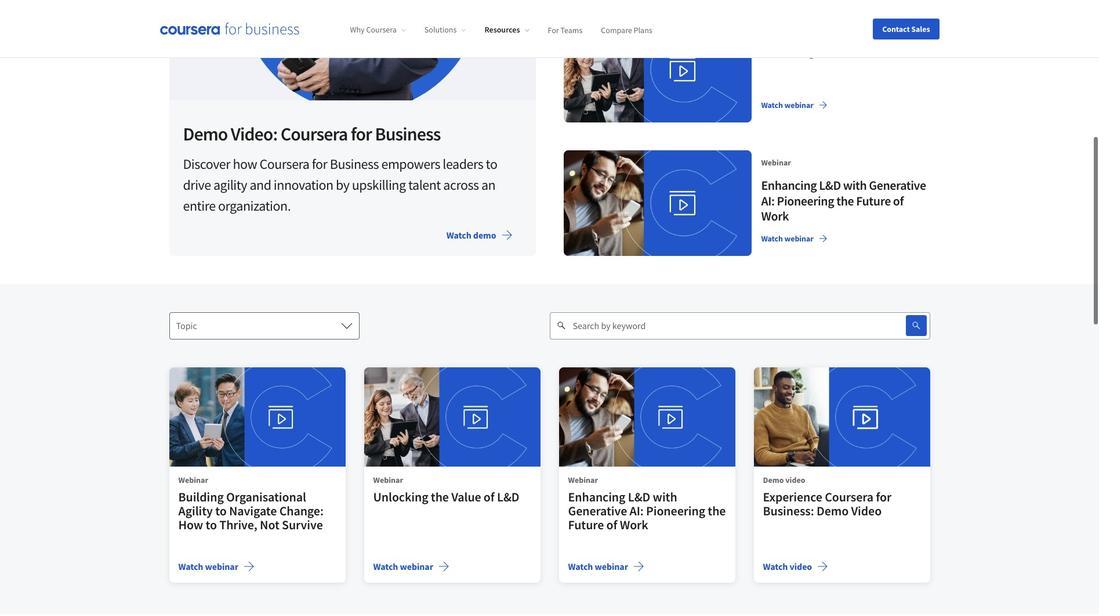 Task type: vqa. For each thing, say whether or not it's contained in the screenshot.
Compare Plans link
yes



Task type: locate. For each thing, give the bounding box(es) containing it.
1 vertical spatial enhancing
[[568, 489, 626, 505]]

unlocking inside webinar unlocking the value of l&d
[[373, 489, 429, 505]]

watch webinar for navigate
[[178, 561, 238, 572]]

1 vertical spatial video
[[790, 561, 813, 572]]

to
[[486, 155, 498, 173], [215, 503, 227, 519], [206, 517, 217, 533]]

watch inside button
[[763, 561, 788, 572]]

0 vertical spatial enhancing
[[762, 177, 817, 193]]

plans
[[634, 25, 653, 35]]

coursera for business image
[[160, 23, 299, 35]]

of
[[868, 43, 879, 59], [894, 192, 904, 209], [484, 489, 495, 505], [607, 517, 618, 533]]

0 horizontal spatial future
[[568, 517, 604, 533]]

why
[[350, 25, 365, 35]]

for teams
[[548, 25, 583, 35]]

across
[[444, 176, 479, 194]]

watch for "demo video tile" 'image'
[[447, 229, 472, 241]]

video up experience
[[786, 475, 806, 485]]

for inside demo video experience coursera for business: demo video
[[877, 489, 892, 505]]

for
[[548, 25, 559, 35]]

demo
[[473, 229, 496, 241]]

2 vertical spatial demo
[[817, 503, 849, 519]]

0 vertical spatial business
[[375, 123, 441, 146]]

id 58697 resource tile 312x176 image
[[169, 368, 346, 467]]

0 vertical spatial demo
[[183, 123, 228, 146]]

unlocking
[[762, 43, 815, 59], [373, 489, 429, 505]]

enhancing l&d with generative ai: pioneering the future of work
[[762, 177, 927, 224]]

webinar
[[785, 100, 814, 110], [785, 234, 814, 244], [205, 561, 238, 572], [400, 561, 433, 572], [595, 561, 628, 572]]

2 vertical spatial for
[[877, 489, 892, 505]]

compare plans link
[[601, 25, 653, 35]]

video
[[786, 475, 806, 485], [790, 561, 813, 572]]

demo up experience
[[763, 475, 784, 485]]

business inside discover how coursera for business empowers leaders to drive agility and innovation by upskilling talent across an entire organization.
[[330, 155, 379, 173]]

1 vertical spatial value
[[452, 489, 481, 505]]

future inside webinar enhancing l&d with generative ai: pioneering the future of work
[[568, 517, 604, 533]]

l&d
[[881, 43, 903, 59], [820, 177, 841, 193], [497, 489, 520, 505], [628, 489, 651, 505]]

0 horizontal spatial with
[[653, 489, 678, 505]]

innovation
[[274, 176, 334, 194]]

l&d inside webinar enhancing l&d with generative ai: pioneering the future of work
[[628, 489, 651, 505]]

0 horizontal spatial generative
[[568, 503, 627, 519]]

watch webinar button for l&d
[[373, 560, 450, 574]]

watch
[[762, 100, 783, 110], [447, 229, 472, 241], [762, 234, 783, 244], [178, 561, 203, 572], [373, 561, 398, 572], [568, 561, 593, 572], [763, 561, 788, 572]]

pioneering
[[777, 192, 835, 209], [647, 503, 706, 519]]

video:
[[231, 123, 278, 146]]

value inside webinar unlocking the value of l&d
[[452, 489, 481, 505]]

the inside the 'enhancing l&d with generative ai: pioneering the future of work'
[[837, 192, 854, 209]]

business up by
[[330, 155, 379, 173]]

solutions
[[425, 25, 457, 35]]

0 horizontal spatial value
[[452, 489, 481, 505]]

to up an at the left of page
[[486, 155, 498, 173]]

contact sales
[[883, 24, 931, 34]]

organisational
[[226, 489, 306, 505]]

0 horizontal spatial work
[[620, 517, 649, 533]]

webinar
[[762, 157, 792, 167], [178, 475, 208, 485], [373, 475, 403, 485], [568, 475, 598, 485]]

future inside the 'enhancing l&d with generative ai: pioneering the future of work'
[[857, 192, 891, 209]]

drive
[[183, 176, 211, 194]]

1 vertical spatial pioneering
[[647, 503, 706, 519]]

1 horizontal spatial generative
[[870, 177, 927, 193]]

1 vertical spatial work
[[620, 517, 649, 533]]

why coursera
[[350, 25, 397, 35]]

2 horizontal spatial for
[[877, 489, 892, 505]]

demo
[[183, 123, 228, 146], [763, 475, 784, 485], [817, 503, 849, 519]]

1 vertical spatial future
[[568, 517, 604, 533]]

demo left video
[[817, 503, 849, 519]]

and
[[250, 176, 271, 194]]

organization.
[[218, 197, 291, 215]]

l&d inside webinar unlocking the value of l&d
[[497, 489, 520, 505]]

webinar unlocking the value of l&d
[[373, 475, 520, 505]]

1 horizontal spatial with
[[844, 177, 867, 193]]

contact sales button
[[874, 18, 940, 39]]

watch inside "button"
[[447, 229, 472, 241]]

1 horizontal spatial demo
[[763, 475, 784, 485]]

with
[[844, 177, 867, 193], [653, 489, 678, 505]]

enhancing
[[762, 177, 817, 193], [568, 489, 626, 505]]

1 horizontal spatial work
[[762, 208, 789, 224]]

1 horizontal spatial value
[[837, 43, 866, 59]]

demo for demo video: coursera for business
[[183, 123, 228, 146]]

webinar enhancing l&d with generative ai: pioneering the future of work
[[568, 475, 726, 533]]

0 horizontal spatial for
[[312, 155, 328, 173]]

2 horizontal spatial demo
[[817, 503, 849, 519]]

0 vertical spatial ai:
[[762, 192, 775, 209]]

watch video button
[[763, 560, 829, 574]]

0 vertical spatial unlocking
[[762, 43, 815, 59]]

how
[[178, 517, 203, 533]]

topic button
[[169, 312, 360, 340]]

work
[[762, 208, 789, 224], [620, 517, 649, 533]]

0 vertical spatial work
[[762, 208, 789, 224]]

watch demo button
[[438, 221, 522, 249]]

1 horizontal spatial enhancing
[[762, 177, 817, 193]]

0 horizontal spatial demo
[[183, 123, 228, 146]]

1 vertical spatial business
[[330, 155, 379, 173]]

video inside watch video button
[[790, 561, 813, 572]]

by
[[336, 176, 350, 194]]

pioneering inside webinar enhancing l&d with generative ai: pioneering the future of work
[[647, 503, 706, 519]]

1 horizontal spatial ai:
[[762, 192, 775, 209]]

0 vertical spatial pioneering
[[777, 192, 835, 209]]

sales
[[912, 24, 931, 34]]

0 vertical spatial future
[[857, 192, 891, 209]]

video for demo video experience coursera for business: demo video
[[786, 475, 806, 485]]

1 vertical spatial ai:
[[630, 503, 644, 519]]

Search by keyword search field
[[566, 312, 878, 340]]

unlocking the value of l&d
[[762, 43, 903, 59]]

for inside discover how coursera for business empowers leaders to drive agility and innovation by upskilling talent across an entire organization.
[[312, 155, 328, 173]]

the
[[817, 43, 835, 59], [837, 192, 854, 209], [431, 489, 449, 505], [708, 503, 726, 519]]

1 horizontal spatial for
[[351, 123, 372, 146]]

video inside demo video experience coursera for business: demo video
[[786, 475, 806, 485]]

work inside webinar enhancing l&d with generative ai: pioneering the future of work
[[620, 517, 649, 533]]

0 horizontal spatial ai:
[[630, 503, 644, 519]]

0 horizontal spatial unlocking
[[373, 489, 429, 505]]

0 vertical spatial for
[[351, 123, 372, 146]]

ai:
[[762, 192, 775, 209], [630, 503, 644, 519]]

generative
[[870, 177, 927, 193], [568, 503, 627, 519]]

webinar inside webinar enhancing l&d with generative ai: pioneering the future of work
[[568, 475, 598, 485]]

coursera
[[366, 25, 397, 35], [281, 123, 348, 146], [260, 155, 310, 173], [825, 489, 874, 505]]

future
[[857, 192, 891, 209], [568, 517, 604, 533]]

building
[[178, 489, 224, 505]]

compare plans
[[601, 25, 653, 35]]

1 vertical spatial unlocking
[[373, 489, 429, 505]]

upskilling
[[352, 176, 406, 194]]

for for how
[[312, 155, 328, 173]]

webinar inside webinar building organisational agility to navigate change: how to thrive, not survive
[[178, 475, 208, 485]]

of inside webinar unlocking the value of l&d
[[484, 489, 495, 505]]

business
[[375, 123, 441, 146], [330, 155, 379, 173]]

value
[[837, 43, 866, 59], [452, 489, 481, 505]]

1 horizontal spatial future
[[857, 192, 891, 209]]

with inside webinar enhancing l&d with generative ai: pioneering the future of work
[[653, 489, 678, 505]]

ai: inside the 'enhancing l&d with generative ai: pioneering the future of work'
[[762, 192, 775, 209]]

talent
[[409, 176, 441, 194]]

0 horizontal spatial enhancing
[[568, 489, 626, 505]]

to right 'agility'
[[215, 503, 227, 519]]

not
[[260, 517, 280, 533]]

demo up the discover on the top of page
[[183, 123, 228, 146]]

0 vertical spatial value
[[837, 43, 866, 59]]

demo video experience coursera for business: demo video
[[763, 475, 892, 519]]

leaders
[[443, 155, 484, 173]]

1 vertical spatial for
[[312, 155, 328, 173]]

watch webinar
[[762, 100, 814, 110], [762, 234, 814, 244], [178, 561, 238, 572], [373, 561, 433, 572], [568, 561, 628, 572]]

business for discover how coursera for business empowers leaders to drive agility and innovation by upskilling talent across an entire organization.
[[330, 155, 379, 173]]

0 horizontal spatial pioneering
[[647, 503, 706, 519]]

business up empowers
[[375, 123, 441, 146]]

1 vertical spatial demo
[[763, 475, 784, 485]]

watch for demo video image
[[763, 561, 788, 572]]

0 vertical spatial video
[[786, 475, 806, 485]]

webinar inside webinar unlocking the value of l&d
[[373, 475, 403, 485]]

thrive,
[[220, 517, 258, 533]]

webinar building organisational agility to navigate change: how to thrive, not survive
[[178, 475, 324, 533]]

watch webinar button
[[757, 94, 833, 115], [757, 228, 833, 249], [178, 560, 255, 574], [373, 560, 450, 574], [568, 560, 645, 574]]

video down business:
[[790, 561, 813, 572]]

0 vertical spatial generative
[[870, 177, 927, 193]]

1 vertical spatial generative
[[568, 503, 627, 519]]

for
[[351, 123, 372, 146], [312, 155, 328, 173], [877, 489, 892, 505]]

0 vertical spatial with
[[844, 177, 867, 193]]

discover
[[183, 155, 230, 173]]

1 vertical spatial with
[[653, 489, 678, 505]]

change:
[[280, 503, 324, 519]]

1 horizontal spatial pioneering
[[777, 192, 835, 209]]



Task type: describe. For each thing, give the bounding box(es) containing it.
watch for pm webinar q3 c4b apac resource tile (1) (1) "image"
[[568, 561, 593, 572]]

solutions link
[[425, 25, 466, 35]]

why coursera link
[[350, 25, 406, 35]]

webinar for ai:
[[595, 561, 628, 572]]

search image
[[912, 321, 921, 330]]

to inside discover how coursera for business empowers leaders to drive agility and innovation by upskilling talent across an entire organization.
[[486, 155, 498, 173]]

with inside the 'enhancing l&d with generative ai: pioneering the future of work'
[[844, 177, 867, 193]]

agility
[[214, 176, 247, 194]]

watch webinar for ai:
[[568, 561, 628, 572]]

demo video image
[[754, 368, 931, 467]]

generative inside the 'enhancing l&d with generative ai: pioneering the future of work'
[[870, 177, 927, 193]]

webinar for enhancing l&d with generative ai: pioneering the future of work
[[568, 475, 598, 485]]

how
[[233, 155, 257, 173]]

agility
[[178, 503, 213, 519]]

watch for id57671 l d report resourcetile 316x180 image
[[373, 561, 398, 572]]

watch webinar button for ai:
[[568, 560, 645, 574]]

webinar for navigate
[[205, 561, 238, 572]]

watch webinar button for navigate
[[178, 560, 255, 574]]

topic
[[176, 320, 197, 332]]

1 horizontal spatial unlocking
[[762, 43, 815, 59]]

resources link
[[485, 25, 530, 35]]

for teams link
[[548, 25, 583, 35]]

watch video
[[763, 561, 813, 572]]

for for video:
[[351, 123, 372, 146]]

the inside webinar unlocking the value of l&d
[[431, 489, 449, 505]]

of inside webinar enhancing l&d with generative ai: pioneering the future of work
[[607, 517, 618, 533]]

experience
[[763, 489, 823, 505]]

demo video: coursera for business
[[183, 123, 441, 146]]

contact
[[883, 24, 910, 34]]

watch demo
[[447, 229, 496, 241]]

to right how on the left of page
[[206, 517, 217, 533]]

watch for id 58697 resource tile 312x176 image
[[178, 561, 203, 572]]

resources
[[485, 25, 520, 35]]

the inside webinar enhancing l&d with generative ai: pioneering the future of work
[[708, 503, 726, 519]]

enhancing inside the 'enhancing l&d with generative ai: pioneering the future of work'
[[762, 177, 817, 193]]

work inside the 'enhancing l&d with generative ai: pioneering the future of work'
[[762, 208, 789, 224]]

demo for demo video experience coursera for business: demo video
[[763, 475, 784, 485]]

navigate
[[229, 503, 277, 519]]

watch webinar for l&d
[[373, 561, 433, 572]]

webinar for l&d
[[400, 561, 433, 572]]

coursera inside demo video experience coursera for business: demo video
[[825, 489, 874, 505]]

generative inside webinar enhancing l&d with generative ai: pioneering the future of work
[[568, 503, 627, 519]]

teams
[[561, 25, 583, 35]]

discover how coursera for business empowers leaders to drive agility and innovation by upskilling talent across an entire organization.
[[183, 155, 498, 215]]

coursera inside discover how coursera for business empowers leaders to drive agility and innovation by upskilling talent across an entire organization.
[[260, 155, 310, 173]]

demo video tile image
[[169, 0, 536, 101]]

compare
[[601, 25, 632, 35]]

of inside the 'enhancing l&d with generative ai: pioneering the future of work'
[[894, 192, 904, 209]]

video for watch video
[[790, 561, 813, 572]]

enhancing inside webinar enhancing l&d with generative ai: pioneering the future of work
[[568, 489, 626, 505]]

entire
[[183, 197, 216, 215]]

pm webinar q3 c4b apac resource tile (1) (1) image
[[559, 368, 736, 467]]

an
[[482, 176, 496, 194]]

business for demo video: coursera for business
[[375, 123, 441, 146]]

id57671 l d report resourcetile 316x180 image
[[364, 368, 541, 467]]

survive
[[282, 517, 323, 533]]

empowers
[[382, 155, 441, 173]]

ai: inside webinar enhancing l&d with generative ai: pioneering the future of work
[[630, 503, 644, 519]]

l&d inside the 'enhancing l&d with generative ai: pioneering the future of work'
[[820, 177, 841, 193]]

video
[[852, 503, 882, 519]]

webinar for unlocking the value of l&d
[[373, 475, 403, 485]]

pioneering inside the 'enhancing l&d with generative ai: pioneering the future of work'
[[777, 192, 835, 209]]

business:
[[763, 503, 815, 519]]

webinar for building organisational agility to navigate change: how to thrive, not survive
[[178, 475, 208, 485]]



